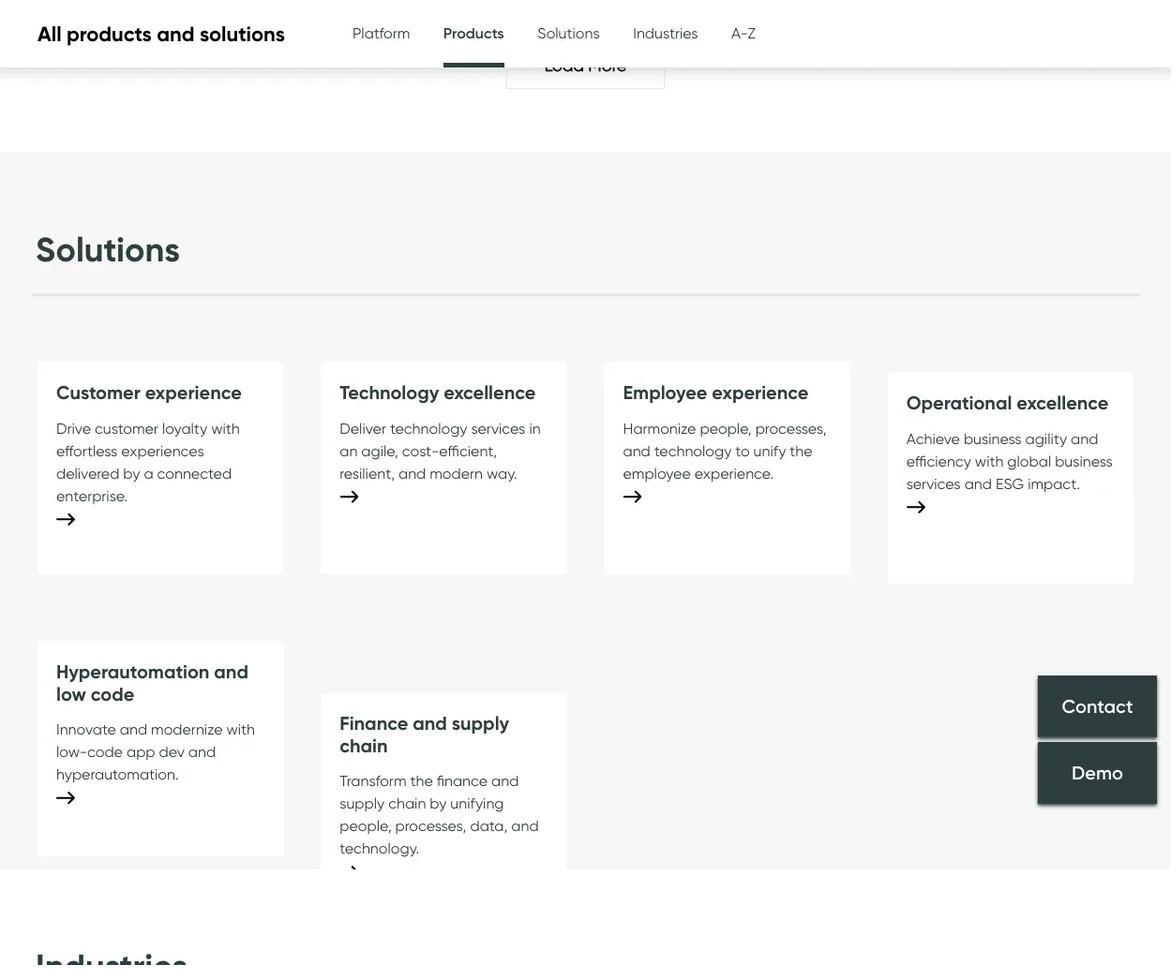 Task type: describe. For each thing, give the bounding box(es) containing it.
hyperautomation
[[56, 661, 209, 684]]

demo
[[1072, 762, 1123, 785]]

technology
[[340, 381, 439, 405]]

contact
[[1062, 695, 1133, 718]]

the inside harmonize people, processes, and technology to unify the employee experience.
[[790, 442, 813, 460]]

demo link
[[1038, 743, 1157, 805]]

innovate
[[56, 720, 116, 739]]

cost-
[[402, 442, 439, 460]]

experience.
[[695, 464, 774, 482]]

an
[[340, 442, 358, 460]]

employee experience
[[623, 381, 809, 405]]

drive customer loyalty with effortless experiences delivered by a connected enterprise.
[[56, 419, 240, 505]]

and inside harmonize people, processes, and technology to unify the employee experience.
[[623, 442, 651, 460]]

1 vertical spatial business
[[1055, 452, 1113, 470]]

modernize
[[151, 720, 223, 739]]

agility
[[1025, 429, 1067, 448]]

the inside transform the finance and supply chain by unifying people, processes, data, and technology.
[[410, 772, 433, 790]]

innovate and modernize with low-code app dev and hyperautomation.
[[56, 720, 255, 784]]

harmonize people, processes, and technology to unify the employee experience.
[[623, 419, 827, 482]]

transform
[[340, 772, 406, 790]]

more
[[588, 55, 627, 75]]

esg
[[996, 474, 1024, 493]]

drive
[[56, 419, 91, 437]]

harmonize
[[623, 419, 696, 437]]

platform link
[[352, 0, 410, 66]]

achieve business agility and efficiency with global business services and esg impact.
[[906, 429, 1113, 493]]

global
[[1007, 452, 1051, 470]]

operational
[[906, 391, 1012, 415]]

load more
[[544, 55, 627, 75]]

dev
[[159, 743, 185, 761]]

customer
[[56, 381, 140, 405]]

employee
[[623, 381, 707, 405]]

excellence for operational excellence
[[1017, 391, 1109, 415]]

code inside the innovate and modernize with low-code app dev and hyperautomation.
[[87, 743, 123, 761]]

z
[[748, 23, 756, 42]]

a-
[[731, 23, 748, 42]]

app
[[127, 743, 155, 761]]

resilient,
[[340, 464, 395, 482]]

technology excellence
[[340, 381, 536, 405]]

chain inside transform the finance and supply chain by unifying people, processes, data, and technology.
[[388, 795, 426, 813]]

products link
[[443, 0, 504, 70]]

load
[[544, 55, 584, 75]]

a-z link
[[731, 0, 756, 66]]

unifying
[[450, 795, 504, 813]]

delivered
[[56, 464, 119, 482]]

and inside deliver technology services in an agile, cost-efficient, resilient, and modern way.
[[399, 464, 426, 482]]

and up app
[[120, 720, 147, 739]]

all products and solutions
[[38, 21, 285, 47]]

supply inside finance and supply chain
[[452, 712, 509, 736]]

industries link
[[633, 0, 698, 66]]

people, inside transform the finance and supply chain by unifying people, processes, data, and technology.
[[340, 817, 391, 835]]

0 horizontal spatial solutions
[[36, 228, 180, 270]]

transform the finance and supply chain by unifying people, processes, data, and technology.
[[340, 772, 539, 858]]

effortless
[[56, 442, 117, 460]]

data,
[[470, 817, 508, 835]]

and right products
[[157, 21, 195, 47]]

products
[[67, 21, 152, 47]]

technology inside deliver technology services in an agile, cost-efficient, resilient, and modern way.
[[390, 419, 467, 437]]

a
[[144, 464, 153, 482]]

employee
[[623, 464, 691, 482]]

way.
[[487, 464, 517, 482]]

solutions
[[200, 21, 285, 47]]



Task type: locate. For each thing, give the bounding box(es) containing it.
and inside hyperautomation and low code
[[214, 661, 248, 684]]

0 vertical spatial services
[[471, 419, 525, 437]]

by left a
[[123, 464, 140, 482]]

low
[[56, 683, 86, 706]]

0 vertical spatial solutions
[[538, 23, 600, 42]]

1 vertical spatial with
[[975, 452, 1004, 470]]

people, up technology.
[[340, 817, 391, 835]]

with right "loyalty"
[[211, 419, 240, 437]]

hyperautomation.
[[56, 765, 179, 784]]

people, inside harmonize people, processes, and technology to unify the employee experience.
[[700, 419, 752, 437]]

contact link
[[1038, 676, 1157, 738]]

experiences
[[121, 442, 204, 460]]

chain inside finance and supply chain
[[340, 734, 388, 758]]

1 horizontal spatial by
[[430, 795, 447, 813]]

1 vertical spatial technology
[[654, 442, 732, 460]]

0 horizontal spatial people,
[[340, 817, 391, 835]]

1 vertical spatial processes,
[[395, 817, 466, 835]]

1 horizontal spatial services
[[906, 474, 961, 493]]

0 horizontal spatial supply
[[340, 795, 385, 813]]

1 horizontal spatial supply
[[452, 712, 509, 736]]

1 vertical spatial supply
[[340, 795, 385, 813]]

platform
[[352, 23, 410, 42]]

0 horizontal spatial business
[[964, 429, 1022, 448]]

services
[[471, 419, 525, 437], [906, 474, 961, 493]]

0 horizontal spatial processes,
[[395, 817, 466, 835]]

experience for customer experience
[[145, 381, 242, 405]]

deliver
[[340, 419, 386, 437]]

0 horizontal spatial services
[[471, 419, 525, 437]]

connected
[[157, 464, 232, 482]]

to
[[735, 442, 750, 460]]

with inside the drive customer loyalty with effortless experiences delivered by a connected enterprise.
[[211, 419, 240, 437]]

solutions link
[[538, 0, 600, 66]]

1 vertical spatial people,
[[340, 817, 391, 835]]

and right "data,"
[[511, 817, 539, 835]]

business down operational excellence
[[964, 429, 1022, 448]]

and down modernize
[[188, 743, 216, 761]]

0 horizontal spatial chain
[[340, 734, 388, 758]]

technology inside harmonize people, processes, and technology to unify the employee experience.
[[654, 442, 732, 460]]

0 vertical spatial supply
[[452, 712, 509, 736]]

processes, down the unifying
[[395, 817, 466, 835]]

chain up transform
[[340, 734, 388, 758]]

and up modernize
[[214, 661, 248, 684]]

0 vertical spatial business
[[964, 429, 1022, 448]]

with
[[211, 419, 240, 437], [975, 452, 1004, 470], [226, 720, 255, 739]]

1 vertical spatial solutions
[[36, 228, 180, 270]]

load more link
[[507, 42, 665, 89]]

by down finance
[[430, 795, 447, 813]]

with inside achieve business agility and efficiency with global business services and esg impact.
[[975, 452, 1004, 470]]

1 horizontal spatial processes,
[[755, 419, 827, 437]]

excellence up agility
[[1017, 391, 1109, 415]]

in
[[529, 419, 541, 437]]

1 experience from the left
[[145, 381, 242, 405]]

and up employee
[[623, 442, 651, 460]]

0 vertical spatial chain
[[340, 734, 388, 758]]

and inside finance and supply chain
[[413, 712, 447, 736]]

operational excellence
[[906, 391, 1109, 415]]

1 horizontal spatial business
[[1055, 452, 1113, 470]]

and right finance
[[413, 712, 447, 736]]

impact.
[[1028, 474, 1080, 493]]

technology.
[[340, 840, 419, 858]]

hyperautomation and low code
[[56, 661, 248, 706]]

code up hyperautomation.
[[87, 743, 123, 761]]

processes, inside transform the finance and supply chain by unifying people, processes, data, and technology.
[[395, 817, 466, 835]]

the
[[790, 442, 813, 460], [410, 772, 433, 790]]

excellence for technology excellence
[[444, 381, 536, 405]]

achieve
[[906, 429, 960, 448]]

experience
[[145, 381, 242, 405], [712, 381, 809, 405]]

efficiency
[[906, 452, 971, 470]]

supply inside transform the finance and supply chain by unifying people, processes, data, and technology.
[[340, 795, 385, 813]]

1 horizontal spatial excellence
[[1017, 391, 1109, 415]]

0 horizontal spatial excellence
[[444, 381, 536, 405]]

code inside hyperautomation and low code
[[91, 683, 134, 706]]

and up the unifying
[[491, 772, 519, 790]]

and left esg on the right of the page
[[964, 474, 992, 493]]

by
[[123, 464, 140, 482], [430, 795, 447, 813]]

supply down transform
[[340, 795, 385, 813]]

supply up finance
[[452, 712, 509, 736]]

experience for employee experience
[[712, 381, 809, 405]]

finance and supply chain
[[340, 712, 509, 758]]

0 vertical spatial with
[[211, 419, 240, 437]]

the left finance
[[410, 772, 433, 790]]

services down the efficiency
[[906, 474, 961, 493]]

1 horizontal spatial technology
[[654, 442, 732, 460]]

experience up 'unify'
[[712, 381, 809, 405]]

with for customer experience
[[211, 419, 240, 437]]

code right low
[[91, 683, 134, 706]]

low-
[[56, 743, 87, 761]]

the right 'unify'
[[790, 442, 813, 460]]

0 vertical spatial processes,
[[755, 419, 827, 437]]

0 vertical spatial code
[[91, 683, 134, 706]]

products
[[443, 23, 504, 42]]

solutions
[[538, 23, 600, 42], [36, 228, 180, 270]]

industries
[[633, 23, 698, 42]]

1 horizontal spatial experience
[[712, 381, 809, 405]]

0 vertical spatial the
[[790, 442, 813, 460]]

technology
[[390, 419, 467, 437], [654, 442, 732, 460]]

1 horizontal spatial chain
[[388, 795, 426, 813]]

code
[[91, 683, 134, 706], [87, 743, 123, 761]]

a-z
[[731, 23, 756, 42]]

customer experience
[[56, 381, 242, 405]]

by inside the drive customer loyalty with effortless experiences delivered by a connected enterprise.
[[123, 464, 140, 482]]

0 horizontal spatial the
[[410, 772, 433, 790]]

1 horizontal spatial the
[[790, 442, 813, 460]]

excellence up in
[[444, 381, 536, 405]]

services inside deliver technology services in an agile, cost-efficient, resilient, and modern way.
[[471, 419, 525, 437]]

technology down harmonize
[[654, 442, 732, 460]]

processes, inside harmonize people, processes, and technology to unify the employee experience.
[[755, 419, 827, 437]]

finance
[[340, 712, 408, 736]]

people, up to
[[700, 419, 752, 437]]

0 horizontal spatial technology
[[390, 419, 467, 437]]

0 horizontal spatial by
[[123, 464, 140, 482]]

processes,
[[755, 419, 827, 437], [395, 817, 466, 835]]

processes, up 'unify'
[[755, 419, 827, 437]]

with for hyperautomation and low code
[[226, 720, 255, 739]]

modern
[[430, 464, 483, 482]]

finance
[[437, 772, 488, 790]]

2 vertical spatial with
[[226, 720, 255, 739]]

efficient,
[[439, 442, 497, 460]]

1 vertical spatial services
[[906, 474, 961, 493]]

agile,
[[361, 442, 398, 460]]

technology up cost-
[[390, 419, 467, 437]]

0 vertical spatial by
[[123, 464, 140, 482]]

and down cost-
[[399, 464, 426, 482]]

with up esg on the right of the page
[[975, 452, 1004, 470]]

2 experience from the left
[[712, 381, 809, 405]]

all
[[38, 21, 61, 47]]

1 vertical spatial chain
[[388, 795, 426, 813]]

chain
[[340, 734, 388, 758], [388, 795, 426, 813]]

services left in
[[471, 419, 525, 437]]

1 horizontal spatial people,
[[700, 419, 752, 437]]

business up impact.
[[1055, 452, 1113, 470]]

business
[[964, 429, 1022, 448], [1055, 452, 1113, 470]]

1 vertical spatial the
[[410, 772, 433, 790]]

experience up "loyalty"
[[145, 381, 242, 405]]

0 horizontal spatial experience
[[145, 381, 242, 405]]

enterprise.
[[56, 487, 128, 505]]

and
[[157, 21, 195, 47], [1071, 429, 1098, 448], [623, 442, 651, 460], [399, 464, 426, 482], [964, 474, 992, 493], [214, 661, 248, 684], [413, 712, 447, 736], [120, 720, 147, 739], [188, 743, 216, 761], [491, 772, 519, 790], [511, 817, 539, 835]]

supply
[[452, 712, 509, 736], [340, 795, 385, 813]]

chain down transform
[[388, 795, 426, 813]]

with right modernize
[[226, 720, 255, 739]]

by inside transform the finance and supply chain by unifying people, processes, data, and technology.
[[430, 795, 447, 813]]

1 vertical spatial code
[[87, 743, 123, 761]]

deliver technology services in an agile, cost-efficient, resilient, and modern way.
[[340, 419, 541, 482]]

people,
[[700, 419, 752, 437], [340, 817, 391, 835]]

unify
[[753, 442, 786, 460]]

0 vertical spatial technology
[[390, 419, 467, 437]]

1 vertical spatial by
[[430, 795, 447, 813]]

loyalty
[[162, 419, 207, 437]]

0 vertical spatial people,
[[700, 419, 752, 437]]

services inside achieve business agility and efficiency with global business services and esg impact.
[[906, 474, 961, 493]]

1 horizontal spatial solutions
[[538, 23, 600, 42]]

customer
[[95, 419, 158, 437]]

and right agility
[[1071, 429, 1098, 448]]

excellence
[[444, 381, 536, 405], [1017, 391, 1109, 415]]

with inside the innovate and modernize with low-code app dev and hyperautomation.
[[226, 720, 255, 739]]



Task type: vqa. For each thing, say whether or not it's contained in the screenshot.
top That
no



